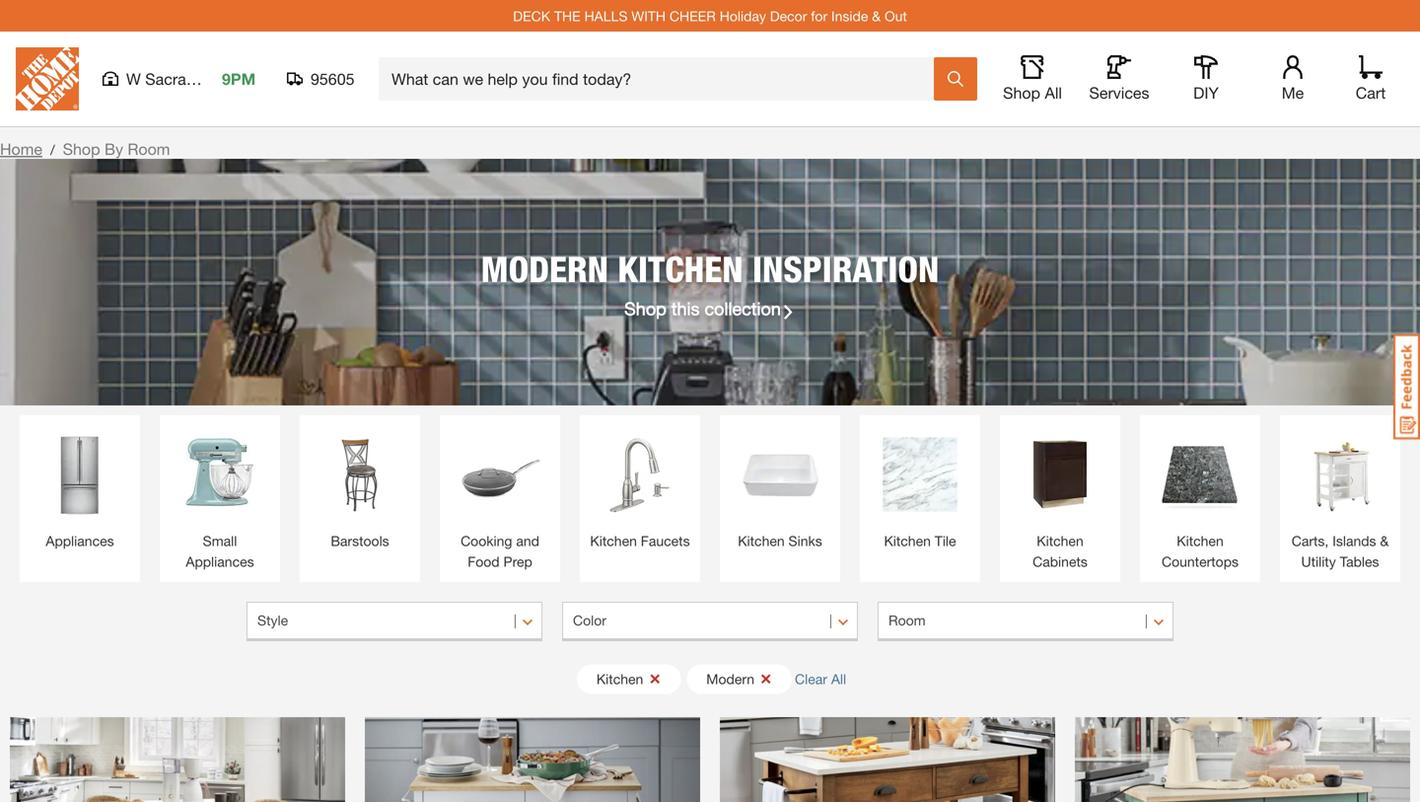 Task type: locate. For each thing, give the bounding box(es) containing it.
cabinets
[[1033, 554, 1088, 570]]

1 vertical spatial all
[[832, 671, 847, 687]]

kitchen for kitchen cabinets
[[1037, 533, 1084, 549]]

appliances down the appliances image at bottom
[[46, 533, 114, 549]]

kitchen sinks link
[[730, 425, 831, 552]]

0 horizontal spatial shop
[[63, 140, 100, 158]]

cart
[[1357, 83, 1387, 102]]

1 horizontal spatial appliances
[[186, 554, 254, 570]]

appliances down small
[[186, 554, 254, 570]]

0 vertical spatial all
[[1045, 83, 1063, 102]]

& right islands
[[1381, 533, 1390, 549]]

all right clear
[[832, 671, 847, 687]]

kitchen inside kitchen countertops
[[1178, 533, 1224, 549]]

food
[[468, 554, 500, 570]]

shop right /
[[63, 140, 100, 158]]

small appliances image
[[170, 425, 270, 526]]

1 horizontal spatial modern
[[707, 671, 755, 687]]

clear all
[[795, 671, 847, 687]]

services button
[[1088, 55, 1152, 103]]

room right by
[[128, 140, 170, 158]]

kitchen inside kitchen cabinets
[[1037, 533, 1084, 549]]

cooking
[[461, 533, 513, 549]]

services
[[1090, 83, 1150, 102]]

prep
[[504, 554, 533, 570]]

all left services
[[1045, 83, 1063, 102]]

1 vertical spatial modern
[[707, 671, 755, 687]]

1 vertical spatial &
[[1381, 533, 1390, 549]]

4 stretchy image image from the left
[[1076, 717, 1411, 802]]

kitchen
[[618, 248, 744, 290], [591, 533, 637, 549], [738, 533, 785, 549], [885, 533, 931, 549], [1037, 533, 1084, 549], [1178, 533, 1224, 549], [597, 671, 644, 687]]

shop for shop this collection
[[625, 298, 667, 319]]

shop inside "link"
[[625, 298, 667, 319]]

1 horizontal spatial shop
[[625, 298, 667, 319]]

countertops
[[1162, 554, 1239, 570]]

appliances
[[46, 533, 114, 549], [186, 554, 254, 570]]

kitchen left tile at the bottom right
[[885, 533, 931, 549]]

deck the halls with cheer holiday decor for inside & out
[[513, 8, 908, 24]]

1 vertical spatial room
[[889, 612, 926, 629]]

tile
[[935, 533, 957, 549]]

kitchen tile
[[885, 533, 957, 549]]

1 vertical spatial appliances
[[186, 554, 254, 570]]

kitchen countertops
[[1162, 533, 1239, 570]]

1 horizontal spatial room
[[889, 612, 926, 629]]

cheer
[[670, 8, 716, 24]]

kitchen left sinks
[[738, 533, 785, 549]]

1 vertical spatial shop
[[63, 140, 100, 158]]

0 horizontal spatial room
[[128, 140, 170, 158]]

halls
[[585, 8, 628, 24]]

me
[[1283, 83, 1305, 102]]

shop this collection link
[[625, 296, 796, 322]]

1 horizontal spatial &
[[1381, 533, 1390, 549]]

0 vertical spatial modern
[[481, 248, 609, 290]]

kitchen faucets
[[591, 533, 690, 549]]

kitchen down color
[[597, 671, 644, 687]]

decor
[[770, 8, 808, 24]]

shop for shop all
[[1004, 83, 1041, 102]]

&
[[873, 8, 881, 24], [1381, 533, 1390, 549]]

islands
[[1333, 533, 1377, 549]]

non lazy image image
[[0, 159, 1421, 406]]

shop this collection
[[625, 298, 781, 319]]

carts, islands & utility tables image
[[1291, 425, 1391, 526]]

stretchy image image
[[10, 717, 345, 802], [365, 717, 701, 802], [720, 717, 1056, 802], [1076, 717, 1411, 802]]

inspiration
[[753, 248, 940, 290]]

collection
[[705, 298, 781, 319]]

2 vertical spatial shop
[[625, 298, 667, 319]]

kitchen left faucets
[[591, 533, 637, 549]]

0 horizontal spatial all
[[832, 671, 847, 687]]

2 stretchy image image from the left
[[365, 717, 701, 802]]

carts,
[[1292, 533, 1330, 549]]

0 horizontal spatial modern
[[481, 248, 609, 290]]

0 horizontal spatial appliances
[[46, 533, 114, 549]]

0 vertical spatial appliances
[[46, 533, 114, 549]]

shop left services
[[1004, 83, 1041, 102]]

color
[[573, 612, 607, 629]]

kitchen sinks
[[738, 533, 823, 549]]

home / shop by room
[[0, 140, 170, 158]]

room down kitchen tile
[[889, 612, 926, 629]]

95605
[[311, 70, 355, 88]]

kitchen up the this
[[618, 248, 744, 290]]

2 horizontal spatial shop
[[1004, 83, 1041, 102]]

9pm
[[222, 70, 256, 88]]

kitchen up cabinets
[[1037, 533, 1084, 549]]

this
[[672, 298, 700, 319]]

carts, islands & utility tables
[[1292, 533, 1390, 570]]

faucets
[[641, 533, 690, 549]]

barstools link
[[310, 425, 411, 552]]

by
[[105, 140, 123, 158]]

shop left the this
[[625, 298, 667, 319]]

all for shop all
[[1045, 83, 1063, 102]]

home link
[[0, 140, 42, 158]]

tables
[[1341, 554, 1380, 570]]

small
[[203, 533, 237, 549]]

0 horizontal spatial &
[[873, 8, 881, 24]]

with
[[632, 8, 666, 24]]

kitchen countertops link
[[1151, 425, 1251, 572]]

kitchen button
[[577, 665, 681, 694]]

kitchen up countertops
[[1178, 533, 1224, 549]]

clear all button
[[795, 661, 847, 698]]

modern
[[481, 248, 609, 290], [707, 671, 755, 687]]

3 stretchy image image from the left
[[720, 717, 1056, 802]]

modern inside 'button'
[[707, 671, 755, 687]]

What can we help you find today? search field
[[392, 58, 934, 100]]

& left out
[[873, 8, 881, 24]]

modern for modern
[[707, 671, 755, 687]]

for
[[811, 8, 828, 24]]

kitchen faucets link
[[590, 425, 691, 552]]

w
[[126, 70, 141, 88]]

room
[[128, 140, 170, 158], [889, 612, 926, 629]]

/
[[50, 142, 55, 158]]

1 stretchy image image from the left
[[10, 717, 345, 802]]

0 vertical spatial shop
[[1004, 83, 1041, 102]]

room button
[[878, 602, 1174, 641]]

cart link
[[1350, 55, 1393, 103]]

shop
[[1004, 83, 1041, 102], [63, 140, 100, 158], [625, 298, 667, 319]]

shop inside button
[[1004, 83, 1041, 102]]

all
[[1045, 83, 1063, 102], [832, 671, 847, 687]]

sacramento
[[145, 70, 231, 88]]

the home depot logo image
[[16, 47, 79, 111]]

kitchen cabinets
[[1033, 533, 1088, 570]]

1 horizontal spatial all
[[1045, 83, 1063, 102]]

holiday
[[720, 8, 767, 24]]

kitchen for kitchen sinks
[[738, 533, 785, 549]]



Task type: vqa. For each thing, say whether or not it's contained in the screenshot.
All
yes



Task type: describe. For each thing, give the bounding box(es) containing it.
small appliances
[[186, 533, 254, 570]]

the
[[555, 8, 581, 24]]

shop all
[[1004, 83, 1063, 102]]

kitchen cabinets link
[[1010, 425, 1111, 572]]

deck
[[513, 8, 551, 24]]

out
[[885, 8, 908, 24]]

small appliances link
[[170, 425, 270, 572]]

style
[[258, 612, 288, 629]]

color button
[[562, 602, 859, 641]]

appliances image
[[30, 425, 130, 526]]

appliances inside "link"
[[186, 554, 254, 570]]

me button
[[1262, 55, 1325, 103]]

kitchen faucets image
[[590, 425, 691, 526]]

sinks
[[789, 533, 823, 549]]

cooking and food prep image
[[450, 425, 551, 526]]

shop all button
[[1002, 55, 1065, 103]]

diy button
[[1175, 55, 1238, 103]]

carts, islands & utility tables link
[[1291, 425, 1391, 572]]

0 vertical spatial &
[[873, 8, 881, 24]]

0 vertical spatial room
[[128, 140, 170, 158]]

feedback link image
[[1394, 334, 1421, 440]]

clear
[[795, 671, 828, 687]]

& inside carts, islands & utility tables
[[1381, 533, 1390, 549]]

kitchen sinks image
[[730, 425, 831, 526]]

and
[[516, 533, 540, 549]]

style button
[[247, 602, 543, 641]]

all for clear all
[[832, 671, 847, 687]]

kitchen tile link
[[870, 425, 971, 552]]

w sacramento 9pm
[[126, 70, 256, 88]]

room inside button
[[889, 612, 926, 629]]

cooking and food prep link
[[450, 425, 551, 572]]

modern kitchen inspiration
[[481, 248, 940, 290]]

kitchen cabinets image
[[1010, 425, 1111, 526]]

utility
[[1302, 554, 1337, 570]]

home
[[0, 140, 42, 158]]

kitchen for kitchen tile
[[885, 533, 931, 549]]

appliances link
[[30, 425, 130, 552]]

kitchen for kitchen countertops
[[1178, 533, 1224, 549]]

kitchen inside button
[[597, 671, 644, 687]]

barstools
[[331, 533, 389, 549]]

kitchen for kitchen faucets
[[591, 533, 637, 549]]

deck the halls with cheer holiday decor for inside & out link
[[513, 8, 908, 24]]

inside
[[832, 8, 869, 24]]

cooking and food prep
[[461, 533, 540, 570]]

barstools image
[[310, 425, 411, 526]]

diy
[[1194, 83, 1220, 102]]

kitchen tile image
[[870, 425, 971, 526]]

modern button
[[687, 665, 792, 694]]

kitchen countertops image
[[1151, 425, 1251, 526]]

modern for modern kitchen inspiration
[[481, 248, 609, 290]]

95605 button
[[287, 69, 355, 89]]



